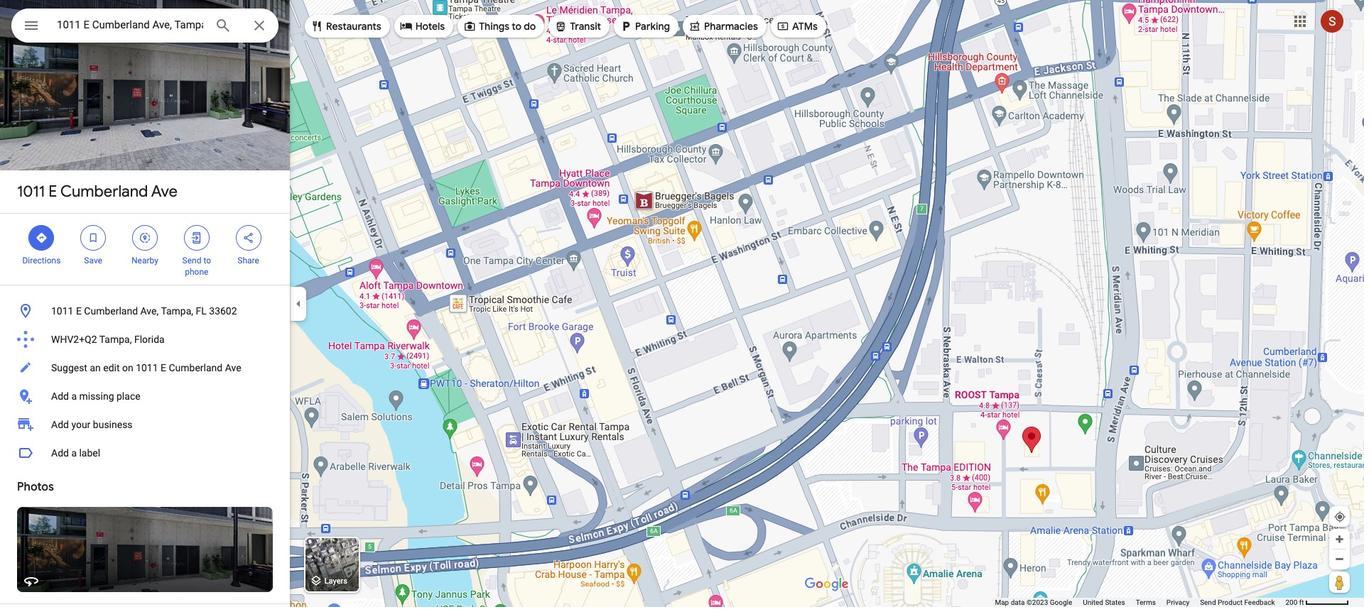 Task type: locate. For each thing, give the bounding box(es) containing it.
ave up 
[[151, 182, 177, 202]]

things
[[479, 20, 510, 33]]

to inside  things to do
[[512, 20, 522, 33]]

2 horizontal spatial e
[[161, 362, 166, 374]]

 search field
[[11, 9, 279, 45]]

zoom out image
[[1335, 554, 1345, 565]]


[[35, 230, 48, 246]]

to up phone
[[204, 256, 211, 266]]

a left label
[[71, 448, 77, 459]]

0 horizontal spatial e
[[48, 182, 57, 202]]

1 horizontal spatial e
[[76, 306, 82, 317]]

1 a from the top
[[71, 391, 77, 402]]


[[87, 230, 100, 246]]

0 vertical spatial ave
[[151, 182, 177, 202]]

a inside add a label button
[[71, 448, 77, 459]]

2 horizontal spatial 1011
[[136, 362, 158, 374]]

a for label
[[71, 448, 77, 459]]

1 vertical spatial to
[[204, 256, 211, 266]]

send inside send to phone
[[182, 256, 201, 266]]

send
[[182, 256, 201, 266], [1200, 599, 1216, 607]]

cumberland
[[60, 182, 148, 202], [84, 306, 138, 317], [169, 362, 223, 374]]

1011
[[17, 182, 45, 202], [51, 306, 74, 317], [136, 362, 158, 374]]


[[242, 230, 255, 246]]

suggest an edit on 1011 e cumberland ave
[[51, 362, 241, 374]]

ave
[[151, 182, 177, 202], [225, 362, 241, 374]]

2 add from the top
[[51, 419, 69, 431]]

business
[[93, 419, 133, 431]]

a left missing
[[71, 391, 77, 402]]

0 vertical spatial e
[[48, 182, 57, 202]]

 pharmacies
[[689, 18, 758, 34]]

product
[[1218, 599, 1243, 607]]

1011 e cumberland ave, tampa, fl 33602
[[51, 306, 237, 317]]

200
[[1286, 599, 1298, 607]]

e up whv2+q2
[[76, 306, 82, 317]]

0 horizontal spatial to
[[204, 256, 211, 266]]

terms button
[[1136, 598, 1156, 608]]

none field inside 1011 e cumberland ave, tampa, fl 33602 field
[[57, 16, 203, 33]]

to left do
[[512, 20, 522, 33]]

footer
[[995, 598, 1286, 608]]

1 vertical spatial e
[[76, 306, 82, 317]]

edit
[[103, 362, 120, 374]]

1011 up the ''
[[17, 182, 45, 202]]

1011 up whv2+q2
[[51, 306, 74, 317]]


[[23, 16, 40, 36]]

send left "product"
[[1200, 599, 1216, 607]]

ave down the 33602 at the left of page
[[225, 362, 241, 374]]

save
[[84, 256, 102, 266]]

hotels
[[415, 20, 445, 33]]

atms
[[792, 20, 818, 33]]

add left the "your"
[[51, 419, 69, 431]]

a
[[71, 391, 77, 402], [71, 448, 77, 459]]

0 horizontal spatial ave
[[151, 182, 177, 202]]

2 vertical spatial 1011
[[136, 362, 158, 374]]

1 vertical spatial 1011
[[51, 306, 74, 317]]

add
[[51, 391, 69, 402], [51, 419, 69, 431], [51, 448, 69, 459]]

send up phone
[[182, 256, 201, 266]]

send inside button
[[1200, 599, 1216, 607]]

0 vertical spatial add
[[51, 391, 69, 402]]

show your location image
[[1334, 511, 1347, 524]]

privacy button
[[1167, 598, 1190, 608]]

3 add from the top
[[51, 448, 69, 459]]

1 vertical spatial tampa,
[[99, 334, 132, 345]]

1 vertical spatial send
[[1200, 599, 1216, 607]]

united
[[1083, 599, 1104, 607]]

cumberland down "fl"
[[169, 362, 223, 374]]

2 a from the top
[[71, 448, 77, 459]]

tampa, left "fl"
[[161, 306, 193, 317]]

1 add from the top
[[51, 391, 69, 402]]

cumberland for ave,
[[84, 306, 138, 317]]

footer containing map data ©2023 google
[[995, 598, 1286, 608]]

map
[[995, 599, 1009, 607]]

privacy
[[1167, 599, 1190, 607]]

tampa, up edit
[[99, 334, 132, 345]]

1 horizontal spatial 1011
[[51, 306, 74, 317]]

e for 1011 e cumberland ave, tampa, fl 33602
[[76, 306, 82, 317]]

1 vertical spatial cumberland
[[84, 306, 138, 317]]

1 horizontal spatial to
[[512, 20, 522, 33]]

0 vertical spatial a
[[71, 391, 77, 402]]

0 horizontal spatial 1011
[[17, 182, 45, 202]]

e
[[48, 182, 57, 202], [76, 306, 82, 317], [161, 362, 166, 374]]

0 vertical spatial send
[[182, 256, 201, 266]]


[[689, 18, 701, 34]]

send product feedback
[[1200, 599, 1275, 607]]

0 vertical spatial cumberland
[[60, 182, 148, 202]]

cumberland for ave
[[60, 182, 148, 202]]

data
[[1011, 599, 1025, 607]]

 restaurants
[[311, 18, 381, 34]]

add down suggest
[[51, 391, 69, 402]]

add left label
[[51, 448, 69, 459]]

send for send to phone
[[182, 256, 201, 266]]

collapse side panel image
[[291, 296, 306, 312]]

1 vertical spatial a
[[71, 448, 77, 459]]

send product feedback button
[[1200, 598, 1275, 608]]

1 vertical spatial ave
[[225, 362, 241, 374]]

1 horizontal spatial send
[[1200, 599, 1216, 607]]

tampa,
[[161, 306, 193, 317], [99, 334, 132, 345]]

states
[[1105, 599, 1125, 607]]

e up directions
[[48, 182, 57, 202]]

 things to do
[[463, 18, 536, 34]]

add for add a label
[[51, 448, 69, 459]]


[[311, 18, 323, 34]]

0 vertical spatial tampa,
[[161, 306, 193, 317]]

2 vertical spatial e
[[161, 362, 166, 374]]

share
[[238, 256, 259, 266]]

 hotels
[[400, 18, 445, 34]]

add for add a missing place
[[51, 391, 69, 402]]

cumberland up whv2+q2 tampa, florida
[[84, 306, 138, 317]]

fl
[[196, 306, 207, 317]]

a inside add a missing place button
[[71, 391, 77, 402]]

0 horizontal spatial tampa,
[[99, 334, 132, 345]]

1011 right on
[[136, 362, 158, 374]]

2 vertical spatial add
[[51, 448, 69, 459]]

0 vertical spatial 1011
[[17, 182, 45, 202]]

1 vertical spatial add
[[51, 419, 69, 431]]

add for add your business
[[51, 419, 69, 431]]

0 horizontal spatial send
[[182, 256, 201, 266]]

do
[[524, 20, 536, 33]]

e down florida
[[161, 362, 166, 374]]

add a label
[[51, 448, 100, 459]]

1011 E Cumberland Ave, Tampa, FL 33602 field
[[11, 9, 279, 43]]

ave inside button
[[225, 362, 241, 374]]

200 ft
[[1286, 599, 1304, 607]]

add a label button
[[0, 439, 290, 468]]

None field
[[57, 16, 203, 33]]

cumberland up 
[[60, 182, 148, 202]]

whv2+q2 tampa, florida
[[51, 334, 165, 345]]

nearby
[[132, 256, 158, 266]]

1011 e cumberland ave main content
[[0, 0, 290, 608]]

0 vertical spatial to
[[512, 20, 522, 33]]

1 horizontal spatial ave
[[225, 362, 241, 374]]

to
[[512, 20, 522, 33], [204, 256, 211, 266]]

1011 for 1011 e cumberland ave
[[17, 182, 45, 202]]

label
[[79, 448, 100, 459]]

 atms
[[777, 18, 818, 34]]


[[777, 18, 789, 34]]



Task type: vqa. For each thing, say whether or not it's contained in the screenshot.


Task type: describe. For each thing, give the bounding box(es) containing it.
feedback
[[1245, 599, 1275, 607]]

add your business
[[51, 419, 133, 431]]

send to phone
[[182, 256, 211, 277]]

google
[[1050, 599, 1073, 607]]

directions
[[22, 256, 61, 266]]

zoom in image
[[1335, 534, 1345, 545]]

florida
[[134, 334, 165, 345]]

parking
[[635, 20, 670, 33]]

e for 1011 e cumberland ave
[[48, 182, 57, 202]]

google account: sheryl atherton  
(sheryl.atherton@adept.ai) image
[[1321, 10, 1344, 32]]

 parking
[[620, 18, 670, 34]]

200 ft button
[[1286, 599, 1349, 607]]

united states button
[[1083, 598, 1125, 608]]

suggest
[[51, 362, 87, 374]]

2 vertical spatial cumberland
[[169, 362, 223, 374]]

1 horizontal spatial tampa,
[[161, 306, 193, 317]]

1011 for 1011 e cumberland ave, tampa, fl 33602
[[51, 306, 74, 317]]

place
[[117, 391, 140, 402]]


[[139, 230, 151, 246]]

1011 e cumberland ave
[[17, 182, 177, 202]]


[[554, 18, 567, 34]]

1011 e cumberland ave, tampa, fl 33602 button
[[0, 297, 290, 325]]

ave,
[[140, 306, 159, 317]]

actions for 1011 e cumberland ave region
[[0, 214, 290, 285]]

suggest an edit on 1011 e cumberland ave button
[[0, 354, 290, 382]]

restaurants
[[326, 20, 381, 33]]

 button
[[11, 9, 51, 45]]

to inside send to phone
[[204, 256, 211, 266]]


[[463, 18, 476, 34]]

on
[[122, 362, 133, 374]]

pharmacies
[[704, 20, 758, 33]]

your
[[71, 419, 91, 431]]


[[190, 230, 203, 246]]

phone
[[185, 267, 208, 277]]

map data ©2023 google
[[995, 599, 1073, 607]]

ft
[[1300, 599, 1304, 607]]

add a missing place button
[[0, 382, 290, 411]]

transit
[[570, 20, 601, 33]]

united states
[[1083, 599, 1125, 607]]

whv2+q2
[[51, 334, 97, 345]]

terms
[[1136, 599, 1156, 607]]


[[620, 18, 633, 34]]

layers
[[325, 577, 347, 587]]

add your business link
[[0, 411, 290, 439]]

33602
[[209, 306, 237, 317]]

an
[[90, 362, 101, 374]]

footer inside google maps element
[[995, 598, 1286, 608]]

missing
[[79, 391, 114, 402]]

©2023
[[1027, 599, 1048, 607]]


[[400, 18, 413, 34]]

show street view coverage image
[[1330, 572, 1350, 593]]

whv2+q2 tampa, florida button
[[0, 325, 290, 354]]

send for send product feedback
[[1200, 599, 1216, 607]]

a for missing
[[71, 391, 77, 402]]

google maps element
[[0, 0, 1364, 608]]

add a missing place
[[51, 391, 140, 402]]

 transit
[[554, 18, 601, 34]]

photos
[[17, 480, 54, 495]]



